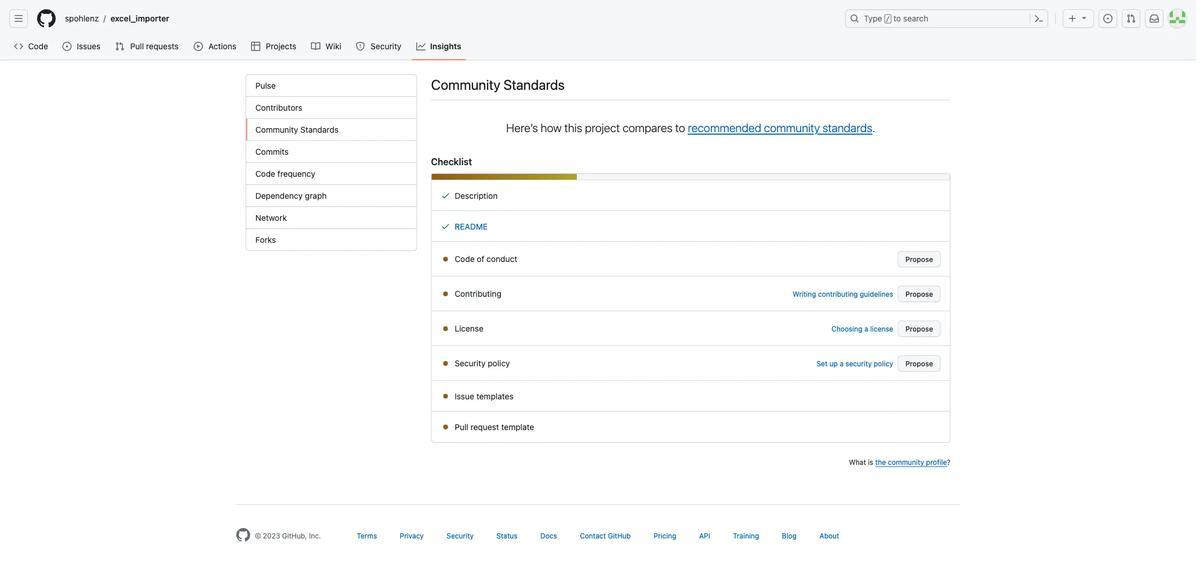 Task type: describe. For each thing, give the bounding box(es) containing it.
terms
[[357, 532, 377, 540]]

not added yet image for license
[[441, 324, 450, 333]]

not added yet image for code of conduct
[[441, 255, 450, 264]]

contact github
[[580, 532, 631, 540]]

pull requests
[[130, 41, 179, 51]]

insights link
[[412, 38, 466, 55]]

0 vertical spatial homepage image
[[37, 9, 56, 28]]

/ for spohlenz
[[103, 14, 106, 23]]

contributing
[[818, 290, 858, 298]]

inc.
[[309, 532, 321, 540]]

not added yet image for pull request template
[[441, 423, 450, 432]]

code for code of conduct
[[455, 254, 475, 264]]

request
[[471, 422, 499, 432]]

community inside insights element
[[255, 125, 298, 134]]

what is the community profile ?
[[849, 458, 951, 466]]

insights
[[430, 41, 461, 51]]

0 vertical spatial security
[[371, 41, 402, 51]]

choosing a license
[[832, 325, 894, 333]]

git pull request image for the topmost the issue opened icon
[[1127, 14, 1136, 23]]

code image
[[14, 42, 23, 51]]

templates
[[477, 391, 514, 401]]

code for code
[[28, 41, 48, 51]]

recommended
[[688, 121, 762, 134]]

writing contributing guidelines link
[[793, 289, 894, 300]]

pricing link
[[654, 532, 677, 540]]

standards inside 'community standards' link
[[300, 125, 339, 134]]

.
[[873, 121, 876, 134]]

list containing spohlenz / excel_importer
[[60, 9, 839, 28]]

© 2023 github, inc.
[[255, 532, 321, 540]]

checklist
[[431, 156, 472, 167]]

frequency
[[278, 169, 315, 178]]

contributing
[[453, 289, 502, 299]]

is
[[868, 458, 874, 466]]

issue opened image inside the issues link
[[62, 42, 72, 51]]

blog
[[782, 532, 797, 540]]

code of conduct
[[453, 254, 517, 264]]

play image
[[194, 42, 203, 51]]

pull requests link
[[110, 38, 185, 55]]

git pull request image for the issue opened icon in the the issues link
[[115, 42, 124, 51]]

0 vertical spatial standards
[[504, 77, 565, 93]]

commits link
[[246, 141, 417, 163]]

issues
[[77, 41, 101, 51]]

shield image
[[356, 42, 365, 51]]

code frequency
[[255, 169, 315, 178]]

pull for pull request template
[[455, 422, 469, 432]]

forks link
[[246, 229, 417, 251]]

forks
[[255, 235, 276, 244]]

1 added image from the top
[[441, 191, 450, 200]]

project
[[585, 121, 620, 134]]

1 horizontal spatial policy
[[874, 360, 894, 368]]

docs
[[541, 532, 557, 540]]

compares
[[623, 121, 673, 134]]

about
[[820, 532, 840, 540]]

footer containing © 2023 github, inc.
[[227, 505, 969, 571]]

dependency
[[255, 191, 303, 200]]

wiki link
[[307, 38, 347, 55]]

notifications image
[[1150, 14, 1159, 23]]

0 vertical spatial issue opened image
[[1104, 14, 1113, 23]]

dependency graph
[[255, 191, 327, 200]]

contact
[[580, 532, 606, 540]]

the community profile link
[[876, 458, 947, 466]]

1 vertical spatial security link
[[447, 532, 474, 540]]

docs link
[[541, 532, 557, 540]]

book image
[[311, 42, 321, 51]]

api
[[699, 532, 710, 540]]

choosing a license link
[[832, 324, 894, 334]]

2 added image from the top
[[441, 222, 450, 231]]

pricing
[[654, 532, 677, 540]]

type / to search
[[864, 14, 929, 23]]

security policy
[[453, 359, 510, 368]]

excel_importer link
[[106, 9, 174, 28]]

0 vertical spatial community standards
[[431, 77, 565, 93]]

table image
[[251, 42, 260, 51]]

spohlenz link
[[60, 9, 103, 28]]

of
[[477, 254, 485, 264]]

code for code frequency
[[255, 169, 275, 178]]

contributors link
[[246, 97, 417, 119]]

template
[[501, 422, 534, 432]]

projects
[[266, 41, 296, 51]]

here's
[[507, 121, 538, 134]]

0 horizontal spatial policy
[[488, 359, 510, 368]]

graph
[[305, 191, 327, 200]]

commits
[[255, 147, 289, 156]]

not added yet image for security policy
[[441, 359, 450, 368]]

code frequency link
[[246, 163, 417, 185]]

status
[[497, 532, 518, 540]]

2 vertical spatial security
[[447, 532, 474, 540]]

security
[[846, 360, 872, 368]]

actions link
[[189, 38, 242, 55]]

spohlenz / excel_importer
[[65, 14, 169, 23]]

graph image
[[416, 42, 426, 51]]



Task type: vqa. For each thing, say whether or not it's contained in the screenshot.
topmost "homepage" icon
no



Task type: locate. For each thing, give the bounding box(es) containing it.
security up the issue
[[455, 359, 486, 368]]

code down commits
[[255, 169, 275, 178]]

description
[[453, 191, 498, 200]]

network
[[255, 213, 287, 222]]

2 vertical spatial code
[[455, 254, 475, 264]]

1 vertical spatial to
[[676, 121, 685, 134]]

0 horizontal spatial security link
[[351, 38, 407, 55]]

0 horizontal spatial community
[[764, 121, 820, 134]]

homepage image left '©'
[[236, 528, 250, 542]]

code inside insights element
[[255, 169, 275, 178]]

1 vertical spatial not added yet image
[[441, 359, 450, 368]]

0 vertical spatial propose link
[[898, 251, 941, 267]]

not added yet image for contributing
[[441, 289, 450, 299]]

search
[[904, 14, 929, 23]]

blog link
[[782, 532, 797, 540]]

0 horizontal spatial standards
[[300, 125, 339, 134]]

status link
[[497, 532, 518, 540]]

set up a security policy
[[817, 360, 894, 368]]

git pull request image left notifications 'image'
[[1127, 14, 1136, 23]]

?
[[947, 458, 951, 466]]

0 horizontal spatial homepage image
[[37, 9, 56, 28]]

git pull request image down spohlenz / excel_importer
[[115, 42, 124, 51]]

projects link
[[247, 38, 302, 55]]

code left of
[[455, 254, 475, 264]]

community down contributors
[[255, 125, 298, 134]]

security link left status
[[447, 532, 474, 540]]

pull left requests
[[130, 41, 144, 51]]

pull left request
[[455, 422, 469, 432]]

community
[[431, 77, 501, 93], [255, 125, 298, 134]]

contributors
[[255, 103, 303, 112]]

not added yet image for issue templates
[[441, 392, 450, 401]]

issue opened image left issues
[[62, 42, 72, 51]]

1 vertical spatial homepage image
[[236, 528, 250, 542]]

1 horizontal spatial /
[[886, 15, 890, 23]]

training link
[[733, 532, 759, 540]]

policy right security
[[874, 360, 894, 368]]

1 horizontal spatial git pull request image
[[1127, 14, 1136, 23]]

not added yet image left request
[[441, 423, 450, 432]]

1 propose from the top
[[906, 255, 933, 263]]

0 vertical spatial community
[[764, 121, 820, 134]]

to
[[894, 14, 901, 23], [676, 121, 685, 134]]

guidelines
[[860, 290, 894, 298]]

2 propose from the top
[[906, 325, 933, 333]]

list
[[60, 9, 839, 28]]

not added yet image left license
[[441, 324, 450, 333]]

1 not added yet image from the top
[[441, 324, 450, 333]]

a right up on the right bottom of page
[[840, 360, 844, 368]]

1 vertical spatial community
[[888, 458, 924, 466]]

api link
[[699, 532, 710, 540]]

to left search
[[894, 14, 901, 23]]

a left license
[[865, 325, 869, 333]]

0 horizontal spatial community
[[255, 125, 298, 134]]

contact github link
[[580, 532, 631, 540]]

0 horizontal spatial /
[[103, 14, 106, 23]]

1 vertical spatial issue opened image
[[62, 42, 72, 51]]

1 horizontal spatial community standards
[[431, 77, 565, 93]]

/ for type
[[886, 15, 890, 23]]

homepage image up "code" link
[[37, 9, 56, 28]]

2 not added yet image from the top
[[441, 359, 450, 368]]

conduct
[[487, 254, 517, 264]]

1 vertical spatial code
[[255, 169, 275, 178]]

readme
[[455, 222, 488, 231]]

0 horizontal spatial pull
[[130, 41, 144, 51]]

community standards down contributors
[[255, 125, 339, 134]]

training
[[733, 532, 759, 540]]

a inside set up a security policy link
[[840, 360, 844, 368]]

0 vertical spatial git pull request image
[[1127, 14, 1136, 23]]

1 horizontal spatial security link
[[447, 532, 474, 540]]

0 horizontal spatial to
[[676, 121, 685, 134]]

1 vertical spatial propose link
[[898, 321, 941, 337]]

/ inside spohlenz / excel_importer
[[103, 14, 106, 23]]

1 horizontal spatial standards
[[504, 77, 565, 93]]

2 not added yet image from the top
[[441, 289, 450, 299]]

standards down "contributors" link
[[300, 125, 339, 134]]

dependency graph link
[[246, 185, 417, 207]]

writing contributing guidelines
[[793, 290, 894, 298]]

1 horizontal spatial to
[[894, 14, 901, 23]]

1 vertical spatial standards
[[300, 125, 339, 134]]

a inside choosing a license link
[[865, 325, 869, 333]]

/ inside the type / to search
[[886, 15, 890, 23]]

not added yet image left security policy
[[441, 359, 450, 368]]

excel_importer
[[111, 14, 169, 23]]

0 horizontal spatial issue opened image
[[62, 42, 72, 51]]

not added yet image left contributing
[[441, 289, 450, 299]]

1 horizontal spatial code
[[255, 169, 275, 178]]

pulse link
[[246, 75, 417, 97]]

issue opened image
[[1104, 14, 1113, 23], [62, 42, 72, 51]]

code right code icon
[[28, 41, 48, 51]]

©
[[255, 532, 261, 540]]

issue opened image right triangle down image
[[1104, 14, 1113, 23]]

code
[[28, 41, 48, 51], [255, 169, 275, 178], [455, 254, 475, 264]]

1 vertical spatial pull
[[455, 422, 469, 432]]

set up a security policy link
[[817, 359, 894, 369]]

community left standards
[[764, 121, 820, 134]]

0 horizontal spatial git pull request image
[[115, 42, 124, 51]]

footer
[[227, 505, 969, 571]]

license
[[871, 325, 894, 333]]

0 vertical spatial code
[[28, 41, 48, 51]]

1 horizontal spatial homepage image
[[236, 528, 250, 542]]

2023
[[263, 532, 280, 540]]

set
[[817, 360, 828, 368]]

command palette image
[[1035, 14, 1044, 23]]

how
[[541, 121, 562, 134]]

0 horizontal spatial a
[[840, 360, 844, 368]]

wiki
[[326, 41, 342, 51]]

github
[[608, 532, 631, 540]]

0 vertical spatial pull
[[130, 41, 144, 51]]

the
[[876, 458, 886, 466]]

issue templates
[[453, 391, 514, 401]]

added image
[[441, 191, 450, 200], [441, 222, 450, 231]]

1 vertical spatial community
[[255, 125, 298, 134]]

0 vertical spatial added image
[[441, 191, 450, 200]]

recommended community standards link
[[688, 121, 873, 134]]

added image left readme 'link'
[[441, 222, 450, 231]]

1 vertical spatial propose
[[906, 325, 933, 333]]

1 vertical spatial a
[[840, 360, 844, 368]]

license
[[453, 324, 484, 333]]

None submit
[[898, 286, 941, 302], [898, 356, 941, 372], [898, 286, 941, 302], [898, 356, 941, 372]]

code link
[[9, 38, 53, 55]]

actions
[[209, 41, 236, 51]]

profile
[[926, 458, 947, 466]]

readme link
[[455, 222, 488, 231]]

security
[[371, 41, 402, 51], [455, 359, 486, 368], [447, 532, 474, 540]]

1 horizontal spatial issue opened image
[[1104, 14, 1113, 23]]

this
[[565, 121, 583, 134]]

propose
[[906, 255, 933, 263], [906, 325, 933, 333]]

not added yet image left the issue
[[441, 392, 450, 401]]

0 vertical spatial security link
[[351, 38, 407, 55]]

here's how this project compares to recommended community standards .
[[507, 121, 876, 134]]

1 horizontal spatial pull
[[455, 422, 469, 432]]

git pull request image inside pull requests link
[[115, 42, 124, 51]]

added image left description
[[441, 191, 450, 200]]

0 vertical spatial community
[[431, 77, 501, 93]]

privacy link
[[400, 532, 424, 540]]

to right compares at right top
[[676, 121, 685, 134]]

4 not added yet image from the top
[[441, 423, 450, 432]]

pull request template
[[453, 422, 534, 432]]

3 not added yet image from the top
[[441, 392, 450, 401]]

standards
[[823, 121, 873, 134]]

github,
[[282, 532, 307, 540]]

writing
[[793, 290, 816, 298]]

1 vertical spatial community standards
[[255, 125, 339, 134]]

pull
[[130, 41, 144, 51], [455, 422, 469, 432]]

1 vertical spatial security
[[455, 359, 486, 368]]

type
[[864, 14, 882, 23]]

0 vertical spatial a
[[865, 325, 869, 333]]

about link
[[820, 532, 840, 540]]

spohlenz
[[65, 14, 99, 23]]

what
[[849, 458, 866, 466]]

community right "the"
[[888, 458, 924, 466]]

/ right spohlenz
[[103, 14, 106, 23]]

0 horizontal spatial code
[[28, 41, 48, 51]]

2 propose link from the top
[[898, 321, 941, 337]]

2 horizontal spatial code
[[455, 254, 475, 264]]

issue
[[455, 391, 474, 401]]

community standards up here's at left
[[431, 77, 565, 93]]

community standards inside insights element
[[255, 125, 339, 134]]

1 horizontal spatial a
[[865, 325, 869, 333]]

security right shield icon
[[371, 41, 402, 51]]

standards up here's at left
[[504, 77, 565, 93]]

/ right the type
[[886, 15, 890, 23]]

git pull request image
[[1127, 14, 1136, 23], [115, 42, 124, 51]]

0 vertical spatial propose
[[906, 255, 933, 263]]

not added yet image left of
[[441, 255, 450, 264]]

1 horizontal spatial community
[[888, 458, 924, 466]]

security link left graph icon
[[351, 38, 407, 55]]

a
[[865, 325, 869, 333], [840, 360, 844, 368]]

community standards
[[431, 77, 565, 93], [255, 125, 339, 134]]

policy
[[488, 359, 510, 368], [874, 360, 894, 368]]

triangle down image
[[1080, 13, 1089, 22]]

requests
[[146, 41, 179, 51]]

not added yet image
[[441, 255, 450, 264], [441, 289, 450, 299], [441, 392, 450, 401], [441, 423, 450, 432]]

not added yet image
[[441, 324, 450, 333], [441, 359, 450, 368]]

1 propose link from the top
[[898, 251, 941, 267]]

up
[[830, 360, 838, 368]]

policy up 'templates'
[[488, 359, 510, 368]]

community down insights
[[431, 77, 501, 93]]

choosing
[[832, 325, 863, 333]]

plus image
[[1068, 14, 1078, 23]]

0 vertical spatial to
[[894, 14, 901, 23]]

security left status
[[447, 532, 474, 540]]

1 not added yet image from the top
[[441, 255, 450, 264]]

pull for pull requests
[[130, 41, 144, 51]]

1 vertical spatial git pull request image
[[115, 42, 124, 51]]

0 horizontal spatial community standards
[[255, 125, 339, 134]]

insights element
[[246, 74, 417, 251]]

1 horizontal spatial community
[[431, 77, 501, 93]]

community standards link
[[246, 119, 417, 141]]

network link
[[246, 207, 417, 229]]

0 vertical spatial not added yet image
[[441, 324, 450, 333]]

homepage image
[[37, 9, 56, 28], [236, 528, 250, 542]]

1 vertical spatial added image
[[441, 222, 450, 231]]



